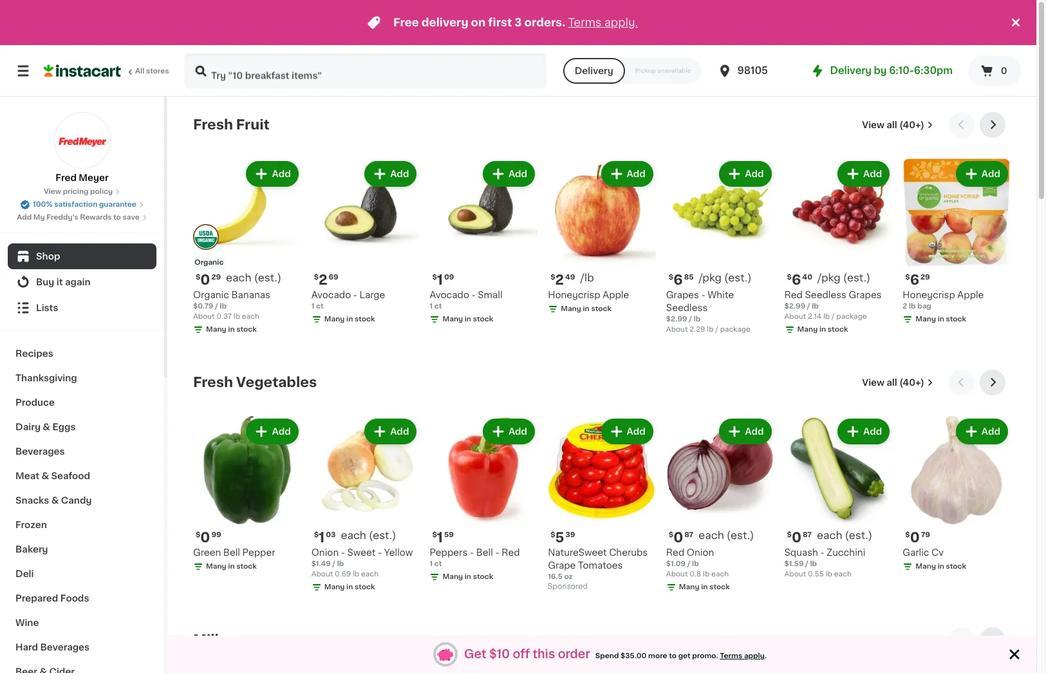 Task type: describe. For each thing, give the bounding box(es) containing it.
$ inside $ 6 29
[[906, 274, 910, 281]]

all for 6
[[887, 120, 898, 129]]

87 for squash - zucchini
[[803, 531, 812, 538]]

it
[[57, 278, 63, 287]]

1 left 59
[[437, 531, 443, 544]]

many down the 0.69
[[324, 583, 345, 590]]

(50+)
[[900, 636, 925, 645]]

many down avocado - large 1 ct
[[324, 315, 345, 322]]

item carousel region containing fresh fruit
[[193, 112, 1011, 359]]

spend
[[596, 652, 619, 659]]

/ right 2.14
[[832, 313, 835, 320]]

/pkg for red seedless grapes
[[818, 272, 841, 283]]

many down 2.14
[[798, 326, 818, 333]]

- for white
[[702, 290, 706, 299]]

freddy's
[[47, 214, 78, 221]]

frozen link
[[8, 513, 157, 537]]

view for fresh fruit
[[863, 120, 885, 129]]

many in stock down "0.37"
[[206, 326, 257, 333]]

to inside the 'get $10 off this order spend $35.00 more to get promo. terms apply .'
[[669, 652, 677, 659]]

many in stock down honeycrisp apple 2 lb bag on the top of the page
[[916, 315, 967, 322]]

in down avocado - small 1 ct
[[465, 315, 471, 322]]

pricing
[[63, 188, 88, 195]]

0.37
[[217, 313, 232, 320]]

/lb
[[581, 272, 594, 283]]

lists link
[[8, 295, 157, 321]]

(40+) for 6
[[900, 120, 925, 129]]

lb up "0.37"
[[220, 303, 227, 310]]

$ inside $ 6 40
[[787, 274, 792, 281]]

/ inside squash - zucchini $1.59 / lb about 0.55 lb each
[[806, 560, 809, 567]]

6 for grapes - white seedless
[[674, 273, 683, 286]]

6:30pm
[[914, 66, 953, 75]]

$ 0 87 for squash - zucchini
[[787, 531, 812, 544]]

seedless inside grapes - white seedless $2.99 / lb about 2.29 lb / package
[[667, 303, 708, 312]]

lb up 2.29
[[694, 315, 701, 322]]

thanksgiving
[[15, 374, 77, 383]]

many in stock down cv on the right bottom of page
[[916, 563, 967, 570]]

pepper
[[243, 548, 275, 557]]

meat
[[15, 471, 39, 480]]

100% satisfaction guarantee
[[33, 201, 136, 208]]

1 left 09
[[437, 273, 443, 286]]

buy
[[36, 278, 54, 287]]

package inside red seedless grapes $2.99 / lb about 2.14 lb / package
[[837, 313, 867, 320]]

many down bag
[[916, 315, 936, 322]]

main content containing fresh fruit
[[167, 97, 1037, 673]]

& for meat
[[42, 471, 49, 480]]

many down "0.37"
[[206, 326, 227, 333]]

deli link
[[8, 562, 157, 586]]

on
[[471, 17, 486, 28]]

29 for 0
[[212, 274, 221, 281]]

$ inside $ 0 29
[[196, 274, 201, 281]]

$0.79
[[193, 303, 213, 310]]

grapes - white seedless $2.99 / lb about 2.29 lb / package
[[667, 290, 751, 333]]

stores
[[146, 68, 169, 75]]

(est.) for onion - sweet - yellow
[[369, 530, 396, 540]]

each inside the $1.03 each (estimated) "element"
[[341, 530, 366, 540]]

$ 6 40
[[787, 273, 813, 286]]

Search field
[[185, 54, 545, 88]]

package inside grapes - white seedless $2.99 / lb about 2.29 lb / package
[[720, 326, 751, 333]]

0 button
[[969, 55, 1021, 86]]

white
[[708, 290, 734, 299]]

in down honeycrisp apple 2 lb bag on the top of the page
[[938, 315, 945, 322]]

about inside onion - sweet - yellow $1.49 / lb about 0.69 lb each
[[312, 570, 333, 578]]

$2.99 inside grapes - white seedless $2.99 / lb about 2.29 lb / package
[[667, 315, 688, 322]]

tomatoes
[[578, 561, 623, 570]]

view all (50+)
[[863, 636, 925, 645]]

$2.49 per pound element
[[548, 272, 656, 288]]

2 for $ 2 49
[[555, 273, 564, 286]]

in down honeycrisp apple
[[583, 305, 590, 312]]

16.5
[[548, 573, 563, 580]]

policy
[[90, 188, 113, 195]]

$ 1 09
[[432, 273, 454, 286]]

my
[[33, 214, 45, 221]]

rewards
[[80, 214, 112, 221]]

get
[[679, 652, 691, 659]]

(est.) for red onion
[[727, 530, 754, 540]]

add inside add my freddy's rewards to save link
[[17, 214, 32, 221]]

49
[[566, 274, 575, 281]]

recipes link
[[8, 341, 157, 366]]

$2.99 inside red seedless grapes $2.99 / lb about 2.14 lb / package
[[785, 303, 806, 310]]

/ up 2.14
[[808, 303, 811, 310]]

red seedless grapes $2.99 / lb about 2.14 lb / package
[[785, 290, 882, 320]]

item badge image
[[193, 224, 219, 250]]

each inside red onion $1.09 / lb about 0.8 lb each
[[712, 570, 729, 578]]

in down cv on the right bottom of page
[[938, 563, 945, 570]]

apply.
[[605, 17, 638, 28]]

many down avocado - small 1 ct
[[443, 315, 463, 322]]

many in stock down avocado - small 1 ct
[[443, 315, 494, 322]]

about inside organic bananas $0.79 / lb about 0.37 lb each
[[193, 313, 215, 320]]

dairy & eggs
[[15, 423, 76, 432]]

orders.
[[525, 17, 566, 28]]

lb up the 0.69
[[337, 560, 344, 567]]

in down the 0.69
[[347, 583, 353, 590]]

ct for 1
[[435, 303, 442, 310]]

green
[[193, 548, 221, 557]]

each (est.) for -
[[341, 530, 396, 540]]

milk
[[193, 633, 223, 647]]

meat & seafood
[[15, 471, 90, 480]]

candy
[[61, 496, 92, 505]]

$ inside $ 1 03
[[314, 531, 319, 538]]

$0.29 each (estimated) element
[[193, 272, 301, 288]]

0.8
[[690, 570, 702, 578]]

peppers - bell - red 1 ct
[[430, 548, 520, 567]]

view all (40+) for 0
[[863, 378, 925, 387]]

$ 1 03
[[314, 531, 336, 544]]

close image
[[1007, 647, 1023, 662]]

honeycrisp for honeycrisp apple
[[548, 290, 601, 299]]

view for fresh vegetables
[[863, 378, 885, 387]]

$ inside $ 5 39
[[551, 531, 555, 538]]

order
[[558, 648, 590, 660]]

/ inside red onion $1.09 / lb about 0.8 lb each
[[688, 560, 691, 567]]

many in stock down the 0.69
[[324, 583, 375, 590]]

free
[[393, 17, 419, 28]]

1 vertical spatial beverages
[[40, 643, 90, 652]]

bakery
[[15, 545, 48, 554]]

all for 0
[[887, 378, 898, 387]]

beverages link
[[8, 439, 157, 464]]

$ 0 29
[[196, 273, 221, 286]]

ct for 2
[[316, 303, 324, 310]]

avocado - small 1 ct
[[430, 290, 503, 310]]

delivery for delivery
[[575, 66, 614, 75]]

in down avocado - large 1 ct
[[347, 315, 353, 322]]

1 inside "element"
[[319, 531, 325, 544]]

/pkg for grapes - white seedless
[[699, 272, 722, 283]]

red for 6
[[785, 290, 803, 299]]

item carousel region containing milk
[[193, 627, 1011, 673]]

100%
[[33, 201, 52, 208]]

each inside squash - zucchini $1.59 / lb about 0.55 lb each
[[835, 570, 852, 578]]

each (est.) up zucchini
[[817, 530, 873, 540]]

add inside product 'group'
[[627, 427, 646, 436]]

6 for red seedless grapes
[[792, 273, 801, 286]]

5
[[555, 531, 564, 544]]

lb right 0.55
[[826, 570, 833, 578]]

$ inside $ 1 09
[[432, 274, 437, 281]]

lb right 0.8
[[703, 570, 710, 578]]

all stores
[[135, 68, 169, 75]]

snacks & candy
[[15, 496, 92, 505]]

view pricing policy
[[44, 188, 113, 195]]

naturesweet
[[548, 548, 607, 557]]

87 for red onion
[[685, 531, 694, 538]]

each inside $0.29 each (estimated) element
[[226, 272, 252, 283]]

red onion $1.09 / lb about 0.8 lb each
[[667, 548, 729, 578]]

hard beverages
[[15, 643, 90, 652]]

each (est.) for onion
[[699, 530, 754, 540]]

$6.85 per package (estimated) element
[[667, 272, 775, 288]]

many down garlic cv
[[916, 563, 936, 570]]

bell inside peppers - bell - red 1 ct
[[476, 548, 493, 557]]

get $10 off this order spend $35.00 more to get promo. terms apply .
[[464, 648, 767, 660]]

/ up 2.29
[[689, 315, 692, 322]]

3 6 from the left
[[910, 273, 920, 286]]

instacart logo image
[[44, 63, 121, 79]]

$6.40 per package (estimated) element
[[785, 272, 893, 288]]

- for zucchini
[[821, 548, 825, 557]]

honeycrisp for honeycrisp apple 2 lb bag
[[903, 290, 956, 299]]

- for small
[[472, 290, 476, 299]]

lb right 2.29
[[707, 326, 714, 333]]

fred meyer logo image
[[54, 112, 110, 169]]

in down 0.8
[[702, 583, 708, 590]]

service type group
[[563, 58, 702, 84]]

2.14
[[808, 313, 822, 320]]

meyer
[[79, 173, 109, 182]]

this
[[533, 648, 555, 660]]

dairy & eggs link
[[8, 415, 157, 439]]

onion inside onion - sweet - yellow $1.49 / lb about 0.69 lb each
[[312, 548, 339, 557]]

09
[[444, 274, 454, 281]]

about inside squash - zucchini $1.59 / lb about 0.55 lb each
[[785, 570, 806, 578]]

avocado for 1
[[430, 290, 469, 299]]

$ inside the $ 2 49
[[551, 274, 555, 281]]

$ up squash
[[787, 531, 792, 538]]

product group containing 5
[[548, 416, 656, 594]]

honeycrisp apple 2 lb bag
[[903, 290, 984, 310]]

0 vertical spatial beverages
[[15, 447, 65, 456]]

large
[[360, 290, 385, 299]]

(est.) for organic bananas
[[254, 272, 282, 283]]

& for dairy
[[43, 423, 50, 432]]

- for sweet
[[341, 548, 345, 557]]

each inside organic bananas $0.79 / lb about 0.37 lb each
[[242, 313, 260, 320]]

grapes inside grapes - white seedless $2.99 / lb about 2.29 lb / package
[[667, 290, 699, 299]]

lb up 2.14
[[812, 303, 819, 310]]

deli
[[15, 569, 34, 578]]

free delivery on first 3 orders. terms apply.
[[393, 17, 638, 28]]

delivery by 6:10-6:30pm link
[[810, 63, 953, 79]]

/ inside onion - sweet - yellow $1.49 / lb about 0.69 lb each
[[333, 560, 336, 567]]

lb up 0.55
[[811, 560, 817, 567]]

lb right 2.14
[[824, 313, 830, 320]]

first
[[488, 17, 512, 28]]

0.69
[[335, 570, 351, 578]]

ct inside peppers - bell - red 1 ct
[[435, 560, 442, 567]]

fred
[[56, 173, 77, 182]]

frozen
[[15, 520, 47, 529]]

bananas
[[232, 290, 270, 299]]

add my freddy's rewards to save link
[[17, 213, 147, 223]]

satisfaction
[[54, 201, 97, 208]]

99
[[212, 531, 221, 538]]

page 1 of 8 group
[[193, 669, 1011, 673]]

avocado for 2
[[312, 290, 351, 299]]



Task type: vqa. For each thing, say whether or not it's contained in the screenshot.
the Half
no



Task type: locate. For each thing, give the bounding box(es) containing it.
0 vertical spatial package
[[837, 313, 867, 320]]

many in stock down 'green bell pepper'
[[206, 563, 257, 570]]

many in stock down 0.8
[[679, 583, 730, 590]]

/pkg (est.) up red seedless grapes $2.99 / lb about 2.14 lb / package
[[818, 272, 871, 283]]

1 vertical spatial seedless
[[667, 303, 708, 312]]

delivery by 6:10-6:30pm
[[831, 66, 953, 75]]

avocado down $ 2 69 in the left top of the page
[[312, 290, 351, 299]]

0 vertical spatial all
[[887, 120, 898, 129]]

(est.) for squash - zucchini
[[845, 530, 873, 540]]

& left candy
[[51, 496, 59, 505]]

$ 0 87 up the $1.09 on the right
[[669, 531, 694, 544]]

red inside red seedless grapes $2.99 / lb about 2.14 lb / package
[[785, 290, 803, 299]]

2 /pkg from the left
[[818, 272, 841, 283]]

1 down $ 1 09
[[430, 303, 433, 310]]

$2.99 down $ 6 85 in the top right of the page
[[667, 315, 688, 322]]

0 vertical spatial view all (40+)
[[863, 120, 925, 129]]

2 29 from the left
[[921, 274, 930, 281]]

bag
[[918, 303, 932, 310]]

(est.) up zucchini
[[845, 530, 873, 540]]

1 horizontal spatial honeycrisp
[[903, 290, 956, 299]]

terms inside the 'get $10 off this order spend $35.00 more to get promo. terms apply .'
[[720, 652, 743, 659]]

2 apple from the left
[[958, 290, 984, 299]]

get $10 off this order status
[[459, 648, 772, 661]]

view for milk
[[863, 636, 885, 645]]

grapes inside red seedless grapes $2.99 / lb about 2.14 lb / package
[[849, 290, 882, 299]]

get
[[464, 648, 487, 660]]

29 inside $ 0 29
[[212, 274, 221, 281]]

ct down $ 1 09
[[435, 303, 442, 310]]

apple for honeycrisp apple 2 lb bag
[[958, 290, 984, 299]]

/ right $1.49
[[333, 560, 336, 567]]

1 item carousel region from the top
[[193, 112, 1011, 359]]

0 vertical spatial view all (40+) button
[[857, 112, 939, 138]]

1 horizontal spatial 6
[[792, 273, 801, 286]]

$0.87 each (estimated) element
[[667, 529, 775, 546], [785, 529, 893, 546]]

2 horizontal spatial 6
[[910, 273, 920, 286]]

2 vertical spatial item carousel region
[[193, 627, 1011, 673]]

0 vertical spatial seedless
[[805, 290, 847, 299]]

many in stock down 2.14
[[798, 326, 849, 333]]

0 horizontal spatial /pkg (est.)
[[699, 272, 752, 283]]

ct inside avocado - small 1 ct
[[435, 303, 442, 310]]

2 honeycrisp from the left
[[903, 290, 956, 299]]

0 vertical spatial (40+)
[[900, 120, 925, 129]]

organic for organic bananas $0.79 / lb about 0.37 lb each
[[193, 290, 229, 299]]

100% satisfaction guarantee button
[[20, 197, 144, 210]]

0 horizontal spatial to
[[113, 214, 121, 221]]

0 vertical spatial to
[[113, 214, 121, 221]]

dairy
[[15, 423, 41, 432]]

1 view all (40+) button from the top
[[857, 112, 939, 138]]

2 all from the top
[[887, 378, 898, 387]]

all stores link
[[44, 53, 170, 89]]

2 /pkg (est.) from the left
[[818, 272, 871, 283]]

cv
[[932, 548, 944, 557]]

$ 0 99
[[196, 531, 221, 544]]

grape
[[548, 561, 576, 570]]

stock
[[592, 305, 612, 312], [355, 315, 375, 322], [473, 315, 494, 322], [946, 315, 967, 322], [237, 326, 257, 333], [828, 326, 849, 333], [237, 563, 257, 570], [946, 563, 967, 570], [473, 573, 494, 580], [355, 583, 375, 590], [710, 583, 730, 590]]

organic up $ 0 29
[[195, 259, 224, 266]]

6 left 40
[[792, 273, 801, 286]]

red for 0
[[667, 548, 685, 557]]

each (est.) for bananas
[[226, 272, 282, 283]]

lb inside honeycrisp apple 2 lb bag
[[909, 303, 916, 310]]

onion - sweet - yellow $1.49 / lb about 0.69 lb each
[[312, 548, 413, 578]]

each (est.) inside $0.29 each (estimated) element
[[226, 272, 282, 283]]

$35.00
[[621, 652, 647, 659]]

many down honeycrisp apple
[[561, 305, 581, 312]]

red inside red onion $1.09 / lb about 0.8 lb each
[[667, 548, 685, 557]]

$ inside $ 2 69
[[314, 274, 319, 281]]

lb right the 0.69
[[353, 570, 359, 578]]

& right meat
[[42, 471, 49, 480]]

- inside avocado - large 1 ct
[[353, 290, 357, 299]]

6 left the "85"
[[674, 273, 683, 286]]

hard
[[15, 643, 38, 652]]

delivery for delivery by 6:10-6:30pm
[[831, 66, 872, 75]]

1 vertical spatial all
[[887, 378, 898, 387]]

2 horizontal spatial red
[[785, 290, 803, 299]]

1 avocado from the left
[[312, 290, 351, 299]]

0 vertical spatial $2.99
[[785, 303, 806, 310]]

about inside grapes - white seedless $2.99 / lb about 2.29 lb / package
[[667, 326, 688, 333]]

1 $ 0 87 from the left
[[669, 531, 694, 544]]

2 6 from the left
[[792, 273, 801, 286]]

bell right green on the left of the page
[[223, 548, 240, 557]]

snacks
[[15, 496, 49, 505]]

1 down peppers
[[430, 560, 433, 567]]

None search field
[[184, 53, 547, 89]]

honeycrisp
[[548, 290, 601, 299], [903, 290, 956, 299]]

limited time offer region
[[0, 0, 1009, 45]]

29
[[212, 274, 221, 281], [921, 274, 930, 281]]

grapes down $6.40 per package (estimated) element
[[849, 290, 882, 299]]

peppers
[[430, 548, 468, 557]]

delivery
[[422, 17, 469, 28]]

2 fresh from the top
[[193, 375, 233, 389]]

organic
[[195, 259, 224, 266], [193, 290, 229, 299]]

2 vertical spatial &
[[51, 496, 59, 505]]

naturesweet cherubs grape tomatoes 16.5 oz
[[548, 548, 648, 580]]

2 horizontal spatial 2
[[903, 303, 908, 310]]

0 horizontal spatial bell
[[223, 548, 240, 557]]

1 vertical spatial fresh
[[193, 375, 233, 389]]

$ left 59
[[432, 531, 437, 538]]

product group
[[193, 158, 301, 337], [312, 158, 420, 327], [430, 158, 538, 327], [548, 158, 656, 317], [667, 158, 775, 335], [785, 158, 893, 337], [903, 158, 1011, 327], [193, 416, 301, 574], [312, 416, 420, 595], [430, 416, 538, 585], [548, 416, 656, 594], [667, 416, 775, 595], [785, 416, 893, 579], [903, 416, 1011, 574]]

fresh for fresh fruit
[[193, 118, 233, 131]]

buy it again
[[36, 278, 91, 287]]

prepared foods link
[[8, 586, 157, 611]]

1 horizontal spatial seedless
[[805, 290, 847, 299]]

2.29
[[690, 326, 706, 333]]

fresh vegetables
[[193, 375, 317, 389]]

0 horizontal spatial seedless
[[667, 303, 708, 312]]

1 horizontal spatial apple
[[958, 290, 984, 299]]

onion up 0.8
[[687, 548, 714, 557]]

1 honeycrisp from the left
[[548, 290, 601, 299]]

package down white on the top of the page
[[720, 326, 751, 333]]

0 horizontal spatial $0.87 each (estimated) element
[[667, 529, 775, 546]]

seedless up 2.29
[[667, 303, 708, 312]]

organic bananas $0.79 / lb about 0.37 lb each
[[193, 290, 270, 320]]

honeycrisp inside honeycrisp apple 2 lb bag
[[903, 290, 956, 299]]

& for snacks
[[51, 496, 59, 505]]

to left the get
[[669, 652, 677, 659]]

many in stock down peppers - bell - red 1 ct
[[443, 573, 494, 580]]

view all (50+) button
[[857, 627, 939, 653]]

(est.) inside $6.85 per package (estimated) element
[[725, 272, 752, 283]]

1 grapes from the left
[[667, 290, 699, 299]]

0 horizontal spatial avocado
[[312, 290, 351, 299]]

1 87 from the left
[[685, 531, 694, 538]]

squash - zucchini $1.59 / lb about 0.55 lb each
[[785, 548, 866, 578]]

$0.87 each (estimated) element for red onion
[[667, 529, 775, 546]]

apple for honeycrisp apple
[[603, 290, 629, 299]]

1 horizontal spatial delivery
[[831, 66, 872, 75]]

lists
[[36, 303, 58, 312]]

$1.49
[[312, 560, 331, 567]]

(est.) inside $6.40 per package (estimated) element
[[844, 272, 871, 283]]

about down the $1.09 on the right
[[667, 570, 688, 578]]

about inside red onion $1.09 / lb about 0.8 lb each
[[667, 570, 688, 578]]

2 view all (40+) from the top
[[863, 378, 925, 387]]

0 horizontal spatial red
[[502, 548, 520, 557]]

main content
[[167, 97, 1037, 673]]

1 apple from the left
[[603, 290, 629, 299]]

1 horizontal spatial onion
[[687, 548, 714, 557]]

$1.03 each (estimated) element
[[312, 529, 420, 546]]

fresh left vegetables
[[193, 375, 233, 389]]

(est.) up red seedless grapes $2.99 / lb about 2.14 lb / package
[[844, 272, 871, 283]]

delivery inside delivery button
[[575, 66, 614, 75]]

$ 1 59
[[432, 531, 454, 544]]

about down $1.49
[[312, 570, 333, 578]]

1 29 from the left
[[212, 274, 221, 281]]

in down 'green bell pepper'
[[228, 563, 235, 570]]

(est.) inside the $1.03 each (estimated) "element"
[[369, 530, 396, 540]]

0 horizontal spatial 2
[[319, 273, 328, 286]]

seedless
[[805, 290, 847, 299], [667, 303, 708, 312]]

1 view all (40+) from the top
[[863, 120, 925, 129]]

view all (40+) button for 0
[[857, 370, 939, 395]]

oz
[[565, 573, 573, 580]]

each inside onion - sweet - yellow $1.49 / lb about 0.69 lb each
[[361, 570, 379, 578]]

beverages down wine link
[[40, 643, 90, 652]]

2 left 69
[[319, 273, 328, 286]]

/pkg (est.) for grapes - white seedless
[[699, 272, 752, 283]]

package
[[837, 313, 867, 320], [720, 326, 751, 333]]

lb up 0.8
[[692, 560, 699, 567]]

$ left 40
[[787, 274, 792, 281]]

2 87 from the left
[[803, 531, 812, 538]]

$ left 03
[[314, 531, 319, 538]]

package right 2.14
[[837, 313, 867, 320]]

0 horizontal spatial delivery
[[575, 66, 614, 75]]

sponsored badge image
[[548, 583, 587, 590]]

1 horizontal spatial 29
[[921, 274, 930, 281]]

many down 0.8
[[679, 583, 700, 590]]

1 vertical spatial terms
[[720, 652, 743, 659]]

0 horizontal spatial grapes
[[667, 290, 699, 299]]

1 vertical spatial $2.99
[[667, 315, 688, 322]]

1 inside avocado - small 1 ct
[[430, 303, 433, 310]]

79
[[921, 531, 931, 538]]

$ inside $ 0 79
[[906, 531, 910, 538]]

again
[[65, 278, 91, 287]]

1 inside peppers - bell - red 1 ct
[[430, 560, 433, 567]]

/ up "0.37"
[[215, 303, 218, 310]]

recipes
[[15, 349, 53, 358]]

0 vertical spatial organic
[[195, 259, 224, 266]]

1 (40+) from the top
[[900, 120, 925, 129]]

many down green on the left of the page
[[206, 563, 227, 570]]

$ 2 49
[[551, 273, 575, 286]]

2 (40+) from the top
[[900, 378, 925, 387]]

29 inside $ 6 29
[[921, 274, 930, 281]]

(est.) for red seedless grapes
[[844, 272, 871, 283]]

more
[[649, 652, 668, 659]]

0 horizontal spatial onion
[[312, 548, 339, 557]]

save
[[123, 214, 140, 221]]

item carousel region
[[193, 112, 1011, 359], [193, 370, 1011, 617], [193, 627, 1011, 673]]

$ 6 85
[[669, 273, 694, 286]]

prepared
[[15, 594, 58, 603]]

many in stock down honeycrisp apple
[[561, 305, 612, 312]]

$ inside $ 6 85
[[669, 274, 674, 281]]

many in stock down avocado - large 1 ct
[[324, 315, 375, 322]]

$ up $0.79
[[196, 274, 201, 281]]

1 onion from the left
[[312, 548, 339, 557]]

98105 button
[[717, 53, 794, 89]]

meat & seafood link
[[8, 464, 157, 488]]

ct down $ 2 69 in the left top of the page
[[316, 303, 324, 310]]

0 horizontal spatial 29
[[212, 274, 221, 281]]

0 horizontal spatial 87
[[685, 531, 694, 538]]

terms apply. link
[[568, 17, 638, 28]]

zucchini
[[827, 548, 866, 557]]

many down peppers
[[443, 573, 463, 580]]

delivery button
[[563, 58, 625, 84]]

2 $0.87 each (estimated) element from the left
[[785, 529, 893, 546]]

fred meyer link
[[54, 112, 110, 184]]

1 $0.87 each (estimated) element from the left
[[667, 529, 775, 546]]

lb right "0.37"
[[234, 313, 240, 320]]

3 item carousel region from the top
[[193, 627, 1011, 673]]

1 horizontal spatial bell
[[476, 548, 493, 557]]

/pkg (est.) for red seedless grapes
[[818, 272, 871, 283]]

(est.) up white on the top of the page
[[725, 272, 752, 283]]

1 horizontal spatial 2
[[555, 273, 564, 286]]

$2.99 down $ 6 40
[[785, 303, 806, 310]]

$ left 49 at the top of page
[[551, 274, 555, 281]]

1 horizontal spatial to
[[669, 652, 677, 659]]

/pkg (est.) inside $6.40 per package (estimated) element
[[818, 272, 871, 283]]

1 horizontal spatial /pkg
[[818, 272, 841, 283]]

$ up the $1.09 on the right
[[669, 531, 674, 538]]

snacks & candy link
[[8, 488, 157, 513]]

1 all from the top
[[887, 120, 898, 129]]

grapes down $ 6 85 in the top right of the page
[[667, 290, 699, 299]]

/
[[215, 303, 218, 310], [808, 303, 811, 310], [832, 313, 835, 320], [689, 315, 692, 322], [716, 326, 719, 333], [333, 560, 336, 567], [688, 560, 691, 567], [806, 560, 809, 567]]

fresh
[[193, 118, 233, 131], [193, 375, 233, 389]]

29 for 6
[[921, 274, 930, 281]]

fresh for fresh vegetables
[[193, 375, 233, 389]]

ct inside avocado - large 1 ct
[[316, 303, 324, 310]]

0 vertical spatial terms
[[568, 17, 602, 28]]

1 horizontal spatial terms
[[720, 652, 743, 659]]

red inside peppers - bell - red 1 ct
[[502, 548, 520, 557]]

view all (40+) button for 6
[[857, 112, 939, 138]]

/pkg (est.) up white on the top of the page
[[699, 272, 752, 283]]

2 $ 0 87 from the left
[[787, 531, 812, 544]]

about inside red seedless grapes $2.99 / lb about 2.14 lb / package
[[785, 313, 806, 320]]

2 bell from the left
[[476, 548, 493, 557]]

2 inside $2.49 per pound element
[[555, 273, 564, 286]]

fruit
[[236, 118, 270, 131]]

in down 2.14
[[820, 326, 826, 333]]

0 horizontal spatial package
[[720, 326, 751, 333]]

in down peppers - bell - red 1 ct
[[465, 573, 471, 580]]

0 vertical spatial item carousel region
[[193, 112, 1011, 359]]

1 vertical spatial view all (40+)
[[863, 378, 925, 387]]

item carousel region containing fresh vegetables
[[193, 370, 1011, 617]]

1 fresh from the top
[[193, 118, 233, 131]]

-
[[353, 290, 357, 299], [472, 290, 476, 299], [702, 290, 706, 299], [341, 548, 345, 557], [378, 548, 382, 557], [470, 548, 474, 557], [496, 548, 500, 557], [821, 548, 825, 557]]

cherubs
[[609, 548, 648, 557]]

/pkg (est.) inside $6.85 per package (estimated) element
[[699, 272, 752, 283]]

seedless inside red seedless grapes $2.99 / lb about 2.14 lb / package
[[805, 290, 847, 299]]

2
[[555, 273, 564, 286], [319, 273, 328, 286], [903, 303, 908, 310]]

1 horizontal spatial package
[[837, 313, 867, 320]]

garlic
[[903, 548, 930, 557]]

1 bell from the left
[[223, 548, 240, 557]]

0 inside button
[[1001, 66, 1008, 75]]

1 down $ 2 69 in the left top of the page
[[312, 303, 315, 310]]

view all (40+) for 6
[[863, 120, 925, 129]]

- inside avocado - small 1 ct
[[472, 290, 476, 299]]

each up zucchini
[[817, 530, 843, 540]]

1 horizontal spatial avocado
[[430, 290, 469, 299]]

1 6 from the left
[[674, 273, 683, 286]]

1 /pkg (est.) from the left
[[699, 272, 752, 283]]

(est.) up red onion $1.09 / lb about 0.8 lb each
[[727, 530, 754, 540]]

1 vertical spatial to
[[669, 652, 677, 659]]

2 view all (40+) button from the top
[[857, 370, 939, 395]]

1 horizontal spatial 87
[[803, 531, 812, 538]]

$ up honeycrisp apple 2 lb bag on the top of the page
[[906, 274, 910, 281]]

each up red onion $1.09 / lb about 0.8 lb each
[[699, 530, 724, 540]]

2 left bag
[[903, 303, 908, 310]]

1 inside avocado - large 1 ct
[[312, 303, 315, 310]]

3 all from the top
[[887, 636, 898, 645]]

each down zucchini
[[835, 570, 852, 578]]

$10
[[489, 648, 510, 660]]

each (est.)
[[226, 272, 282, 283], [341, 530, 396, 540], [699, 530, 754, 540], [817, 530, 873, 540]]

(40+) for 0
[[900, 378, 925, 387]]

/ inside organic bananas $0.79 / lb about 0.37 lb each
[[215, 303, 218, 310]]

lb left bag
[[909, 303, 916, 310]]

- inside grapes - white seedless $2.99 / lb about 2.29 lb / package
[[702, 290, 706, 299]]

$ 0 87 for red onion
[[669, 531, 694, 544]]

(est.) up 'yellow'
[[369, 530, 396, 540]]

each down the bananas
[[242, 313, 260, 320]]

0 horizontal spatial /pkg
[[699, 272, 722, 283]]

fresh left the fruit
[[193, 118, 233, 131]]

produce
[[15, 398, 55, 407]]

(est.) inside $0.29 each (estimated) element
[[254, 272, 282, 283]]

0 horizontal spatial apple
[[603, 290, 629, 299]]

1 vertical spatial &
[[42, 471, 49, 480]]

ct down peppers
[[435, 560, 442, 567]]

87 up red onion $1.09 / lb about 0.8 lb each
[[685, 531, 694, 538]]

6 up bag
[[910, 273, 920, 286]]

(40+)
[[900, 120, 925, 129], [900, 378, 925, 387]]

1 left 03
[[319, 531, 325, 544]]

$0.87 each (estimated) element for squash - zucchini
[[785, 529, 893, 546]]

- for bell
[[470, 548, 474, 557]]

buy it again link
[[8, 269, 157, 295]]

1 vertical spatial view all (40+) button
[[857, 370, 939, 395]]

1 vertical spatial (40+)
[[900, 378, 925, 387]]

0 horizontal spatial honeycrisp
[[548, 290, 601, 299]]

0 horizontal spatial terms
[[568, 17, 602, 28]]

2 grapes from the left
[[849, 290, 882, 299]]

2 item carousel region from the top
[[193, 370, 1011, 617]]

- inside squash - zucchini $1.59 / lb about 0.55 lb each
[[821, 548, 825, 557]]

2 onion from the left
[[687, 548, 714, 557]]

2 inside honeycrisp apple 2 lb bag
[[903, 303, 908, 310]]

.
[[765, 652, 767, 659]]

seedless down $6.40 per package (estimated) element
[[805, 290, 847, 299]]

1 horizontal spatial $0.87 each (estimated) element
[[785, 529, 893, 546]]

2 vertical spatial all
[[887, 636, 898, 645]]

$
[[196, 274, 201, 281], [551, 274, 555, 281], [314, 274, 319, 281], [432, 274, 437, 281], [669, 274, 674, 281], [787, 274, 792, 281], [906, 274, 910, 281], [196, 531, 201, 538], [551, 531, 555, 538], [314, 531, 319, 538], [432, 531, 437, 538], [669, 531, 674, 538], [787, 531, 792, 538], [906, 531, 910, 538]]

0 vertical spatial fresh
[[193, 118, 233, 131]]

$0.87 each (estimated) element up red onion $1.09 / lb about 0.8 lb each
[[667, 529, 775, 546]]

/pkg inside $6.40 per package (estimated) element
[[818, 272, 841, 283]]

all inside view all (50+) popup button
[[887, 636, 898, 645]]

produce link
[[8, 390, 157, 415]]

- for large
[[353, 290, 357, 299]]

each up the bananas
[[226, 272, 252, 283]]

/ right 2.29
[[716, 326, 719, 333]]

1 horizontal spatial $2.99
[[785, 303, 806, 310]]

delivery down terms apply. 'link'
[[575, 66, 614, 75]]

0 vertical spatial &
[[43, 423, 50, 432]]

avocado inside avocado - small 1 ct
[[430, 290, 469, 299]]

$ left 09
[[432, 274, 437, 281]]

0 horizontal spatial $ 0 87
[[669, 531, 694, 544]]

2 left 49 at the top of page
[[555, 273, 564, 286]]

terms left apply.
[[568, 17, 602, 28]]

each down sweet
[[361, 570, 379, 578]]

(est.)
[[254, 272, 282, 283], [725, 272, 752, 283], [844, 272, 871, 283], [369, 530, 396, 540], [727, 530, 754, 540], [845, 530, 873, 540]]

1 horizontal spatial /pkg (est.)
[[818, 272, 871, 283]]

delivery inside delivery by 6:10-6:30pm link
[[831, 66, 872, 75]]

each (est.) up sweet
[[341, 530, 396, 540]]

0
[[1001, 66, 1008, 75], [201, 273, 210, 286], [201, 531, 210, 544], [674, 531, 684, 544], [792, 531, 802, 544], [910, 531, 920, 544]]

1
[[437, 273, 443, 286], [312, 303, 315, 310], [430, 303, 433, 310], [319, 531, 325, 544], [437, 531, 443, 544], [430, 560, 433, 567]]

1 vertical spatial organic
[[193, 290, 229, 299]]

terms inside the limited time offer region
[[568, 17, 602, 28]]

bell
[[223, 548, 240, 557], [476, 548, 493, 557]]

1 /pkg from the left
[[699, 272, 722, 283]]

$2.99
[[785, 303, 806, 310], [667, 315, 688, 322]]

/ down squash
[[806, 560, 809, 567]]

1 horizontal spatial $ 0 87
[[787, 531, 812, 544]]

honeycrisp down 49 at the top of page
[[548, 290, 601, 299]]

$ 0 79
[[906, 531, 931, 544]]

view inside popup button
[[863, 636, 885, 645]]

$ inside $ 1 59
[[432, 531, 437, 538]]

onion inside red onion $1.09 / lb about 0.8 lb each
[[687, 548, 714, 557]]

avocado inside avocado - large 1 ct
[[312, 290, 351, 299]]

organic for organic
[[195, 259, 224, 266]]

& left eggs
[[43, 423, 50, 432]]

add button inside product 'group'
[[603, 420, 652, 443]]

each (est.) inside the $1.03 each (estimated) "element"
[[341, 530, 396, 540]]

add button
[[248, 162, 297, 185], [366, 162, 416, 185], [484, 162, 534, 185], [603, 162, 652, 185], [721, 162, 771, 185], [839, 162, 889, 185], [958, 162, 1007, 185], [248, 420, 297, 443], [366, 420, 416, 443], [484, 420, 534, 443], [603, 420, 652, 443], [721, 420, 771, 443], [839, 420, 889, 443], [958, 420, 1007, 443]]

seafood
[[51, 471, 90, 480]]

$ 5 39
[[551, 531, 575, 544]]

0 horizontal spatial 6
[[674, 273, 683, 286]]

$ inside "$ 0 99"
[[196, 531, 201, 538]]

wine link
[[8, 611, 157, 635]]

0 horizontal spatial $2.99
[[667, 315, 688, 322]]

1 horizontal spatial red
[[667, 548, 685, 557]]

organic inside organic bananas $0.79 / lb about 0.37 lb each
[[193, 290, 229, 299]]

in down "0.37"
[[228, 326, 235, 333]]

1 vertical spatial package
[[720, 326, 751, 333]]

1 horizontal spatial grapes
[[849, 290, 882, 299]]

apple inside honeycrisp apple 2 lb bag
[[958, 290, 984, 299]]

2 avocado from the left
[[430, 290, 469, 299]]

1 vertical spatial item carousel region
[[193, 370, 1011, 617]]

(est.) for grapes - white seedless
[[725, 272, 752, 283]]

2 for $ 2 69
[[319, 273, 328, 286]]

by
[[874, 66, 887, 75]]

/pkg inside $6.85 per package (estimated) element
[[699, 272, 722, 283]]



